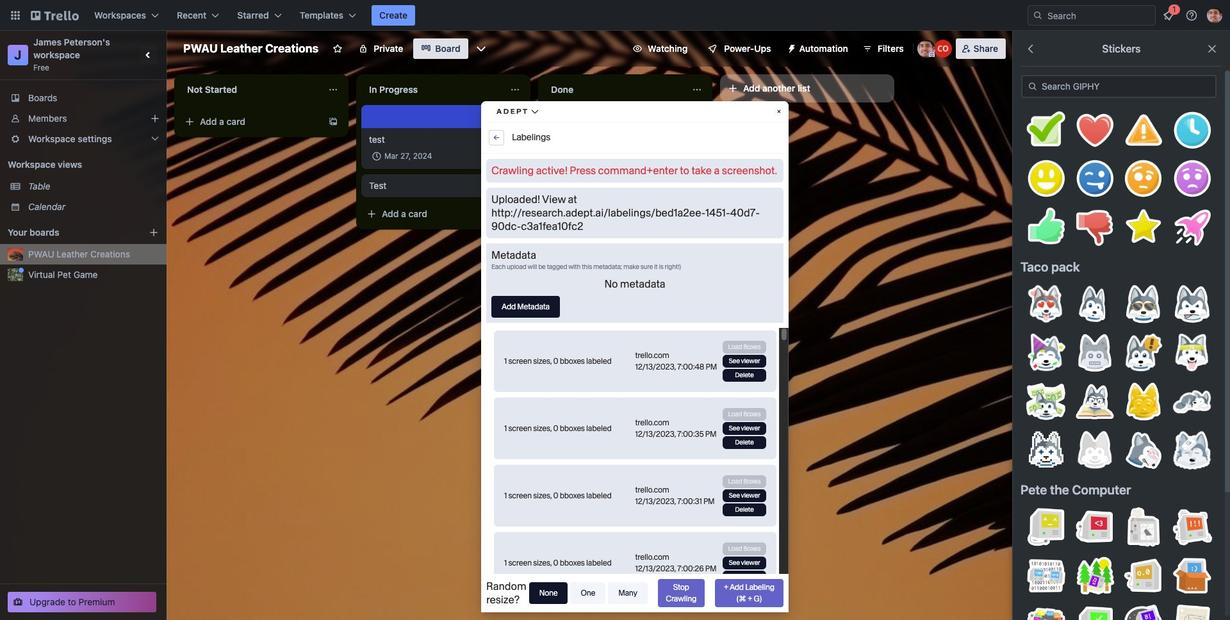 Task type: vqa. For each thing, say whether or not it's contained in the screenshot.
first Create from template… icon
no



Task type: locate. For each thing, give the bounding box(es) containing it.
j link
[[8, 45, 28, 65]]

2 horizontal spatial a
[[583, 224, 588, 235]]

add a card button down "3"
[[544, 219, 687, 240]]

add a card button
[[180, 112, 323, 132], [362, 204, 505, 224], [544, 219, 687, 240]]

a
[[219, 116, 224, 127], [401, 208, 406, 219], [583, 224, 588, 235]]

a for in progress
[[401, 208, 406, 219]]

boards
[[28, 92, 57, 103]]

pack
[[1052, 260, 1081, 274]]

workspace for workspace views
[[8, 159, 55, 170]]

dec 18 - mar 1, 2024
[[567, 159, 643, 169]]

0 horizontal spatial a
[[219, 116, 224, 127]]

members
[[28, 113, 67, 124]]

1 vertical spatial card
[[409, 208, 428, 219]]

creations down templates
[[265, 42, 319, 55]]

In Progress text field
[[362, 80, 503, 100]]

1 vertical spatial leather
[[57, 249, 88, 260]]

premium
[[79, 597, 115, 608]]

recent
[[177, 10, 207, 21]]

1 horizontal spatial creations
[[265, 42, 319, 55]]

not started
[[187, 84, 237, 95]]

1 vertical spatial pwau
[[28, 249, 54, 260]]

add down not started
[[200, 116, 217, 127]]

0
[[567, 177, 572, 187]]

0 horizontal spatial mar
[[385, 151, 399, 161]]

leather inside text box
[[221, 42, 263, 55]]

0 horizontal spatial pwau leather creations
[[28, 249, 130, 260]]

add left another
[[744, 83, 761, 94]]

0 vertical spatial pwau leather creations
[[183, 42, 319, 55]]

1 horizontal spatial pwau
[[183, 42, 218, 55]]

creations
[[265, 42, 319, 55], [90, 249, 130, 260]]

workspace inside dropdown button
[[28, 133, 75, 144]]

1 horizontal spatial a
[[401, 208, 406, 219]]

add a card
[[200, 116, 246, 127], [382, 208, 428, 219], [564, 224, 610, 235]]

1 vertical spatial a
[[401, 208, 406, 219]]

source
[[551, 142, 580, 153]]

free
[[33, 63, 49, 72]]

mar 27, 2024
[[385, 151, 432, 161]]

workspace settings
[[28, 133, 112, 144]]

2 horizontal spatial card
[[591, 224, 610, 235]]

1 horizontal spatial leather
[[221, 42, 263, 55]]

pwau down recent dropdown button
[[183, 42, 218, 55]]

this member is an admin of this board. image
[[929, 52, 935, 58]]

mar left 27,
[[385, 151, 399, 161]]

board link
[[414, 38, 468, 59]]

2 vertical spatial card
[[591, 224, 610, 235]]

templates button
[[292, 5, 364, 26]]

leather
[[610, 142, 639, 153]]

test link
[[369, 133, 518, 146]]

add down 0 / 3
[[564, 224, 581, 235]]

pwau leather creations link
[[28, 248, 159, 261]]

add another list button
[[721, 74, 895, 103]]

your boards with 2 items element
[[8, 225, 130, 240]]

0 horizontal spatial card
[[227, 116, 246, 127]]

private
[[374, 43, 404, 54]]

1 horizontal spatial create from template… image
[[510, 209, 521, 219]]

workspace settings button
[[0, 129, 167, 149]]

table
[[28, 181, 50, 192]]

creations inside text box
[[265, 42, 319, 55]]

mar
[[385, 151, 399, 161], [600, 159, 614, 169]]

0 horizontal spatial add a card
[[200, 116, 246, 127]]

0 vertical spatial create from template… image
[[328, 117, 339, 127]]

add a card for done
[[564, 224, 610, 235]]

0 vertical spatial card
[[227, 116, 246, 127]]

0 vertical spatial pwau
[[183, 42, 218, 55]]

0 horizontal spatial 2024
[[413, 151, 432, 161]]

0 horizontal spatial creations
[[90, 249, 130, 260]]

workspace up table
[[8, 159, 55, 170]]

1 notification image
[[1162, 8, 1177, 23]]

color: bold red, title: "sourcing" element
[[551, 133, 584, 143]]

pwau
[[183, 42, 218, 55], [28, 249, 54, 260]]

add a card down "3"
[[564, 224, 610, 235]]

add a card down test
[[382, 208, 428, 219]]

sourcing
[[551, 133, 584, 143]]

test
[[369, 134, 385, 145]]

1 vertical spatial creations
[[90, 249, 130, 260]]

virtual pet game link
[[28, 269, 159, 281]]

james peterson (jamespeterson93) image
[[918, 40, 936, 58]]

1,
[[616, 159, 621, 169]]

card
[[227, 116, 246, 127], [409, 208, 428, 219], [591, 224, 610, 235]]

2024
[[413, 151, 432, 161], [624, 159, 643, 169]]

1 horizontal spatial pwau leather creations
[[183, 42, 319, 55]]

sourcing source vegan leather
[[551, 133, 639, 153]]

watching
[[648, 43, 688, 54]]

add a card down started
[[200, 116, 246, 127]]

power-
[[725, 43, 755, 54]]

pete the computer
[[1021, 483, 1132, 498]]

2 horizontal spatial add a card button
[[544, 219, 687, 240]]

star or unstar board image
[[333, 44, 343, 54]]

2024 right 1,
[[624, 159, 643, 169]]

create from template… image
[[328, 117, 339, 127], [510, 209, 521, 219]]

add a card for in progress
[[382, 208, 428, 219]]

1
[[682, 159, 686, 169]]

0 vertical spatial leather
[[221, 42, 263, 55]]

2 vertical spatial a
[[583, 224, 588, 235]]

0 vertical spatial add a card
[[200, 116, 246, 127]]

leather
[[221, 42, 263, 55], [57, 249, 88, 260]]

2024 right 27,
[[413, 151, 432, 161]]

0 vertical spatial creations
[[265, 42, 319, 55]]

0 horizontal spatial add a card button
[[180, 112, 323, 132]]

mar right -
[[600, 159, 614, 169]]

calendar
[[28, 201, 65, 212]]

pwau leather creations inside text box
[[183, 42, 319, 55]]

add down test
[[382, 208, 399, 219]]

0 horizontal spatial pwau
[[28, 249, 54, 260]]

boards
[[30, 227, 59, 238]]

sm image
[[1027, 80, 1040, 93]]

add for bottom create from template… icon
[[382, 208, 399, 219]]

primary element
[[0, 0, 1231, 31]]

27,
[[401, 151, 411, 161]]

progress
[[380, 84, 418, 95]]

pwau leather creations up game on the top of page
[[28, 249, 130, 260]]

pwau leather creations down starred
[[183, 42, 319, 55]]

virtual pet game
[[28, 269, 98, 280]]

creations up virtual pet game link
[[90, 249, 130, 260]]

create
[[380, 10, 408, 21]]

james peterson's workspace link
[[33, 37, 113, 60]]

upgrade
[[29, 597, 65, 608]]

1 vertical spatial add a card
[[382, 208, 428, 219]]

recent button
[[169, 5, 227, 26]]

1 horizontal spatial add a card
[[382, 208, 428, 219]]

0 vertical spatial workspace
[[28, 133, 75, 144]]

pwau up 'virtual'
[[28, 249, 54, 260]]

create from template… image
[[692, 224, 703, 235]]

templates
[[300, 10, 344, 21]]

back to home image
[[31, 5, 79, 26]]

christina overa (christinaovera) image
[[935, 40, 953, 58]]

1 vertical spatial pwau leather creations
[[28, 249, 130, 260]]

leather down starred
[[221, 42, 263, 55]]

ups
[[755, 43, 772, 54]]

workspaces
[[94, 10, 146, 21]]

2 horizontal spatial add a card
[[564, 224, 610, 235]]

0 horizontal spatial leather
[[57, 249, 88, 260]]

christina overa (christinaovera) image
[[687, 192, 703, 208]]

card for in progress
[[409, 208, 428, 219]]

workspace down members
[[28, 133, 75, 144]]

1 vertical spatial create from template… image
[[510, 209, 521, 219]]

leather down your boards with 2 items element
[[57, 249, 88, 260]]

1 horizontal spatial card
[[409, 208, 428, 219]]

2 vertical spatial add a card
[[564, 224, 610, 235]]

3
[[574, 177, 579, 187]]

upgrade to premium
[[29, 597, 115, 608]]

1 horizontal spatial add a card button
[[362, 204, 505, 224]]

0 / 3
[[567, 177, 579, 187]]

add a card button down not started text field
[[180, 112, 323, 132]]

Dec 18 - Mar 1, 2024 checkbox
[[551, 156, 646, 172]]

1 vertical spatial workspace
[[8, 159, 55, 170]]

pete
[[1021, 483, 1048, 498]]

automation
[[800, 43, 849, 54]]

add
[[744, 83, 761, 94], [200, 116, 217, 127], [382, 208, 399, 219], [564, 224, 581, 235]]

Search GIPHY text field
[[1022, 75, 1218, 98]]

add a card button down test link in the top left of the page
[[362, 204, 505, 224]]

Done text field
[[544, 80, 685, 100]]

dec
[[567, 159, 581, 169]]



Task type: describe. For each thing, give the bounding box(es) containing it.
game
[[74, 269, 98, 280]]

Search field
[[1044, 6, 1156, 25]]

1 horizontal spatial mar
[[600, 159, 614, 169]]

taco pack
[[1021, 260, 1081, 274]]

add inside button
[[744, 83, 761, 94]]

done
[[551, 84, 574, 95]]

0 horizontal spatial create from template… image
[[328, 117, 339, 127]]

peterson's
[[64, 37, 110, 47]]

started
[[205, 84, 237, 95]]

members link
[[0, 108, 167, 129]]

taco
[[1021, 260, 1049, 274]]

workspace navigation collapse icon image
[[140, 46, 158, 64]]

test link
[[369, 180, 518, 192]]

add for create from template… image
[[564, 224, 581, 235]]

add for left create from template… icon
[[200, 116, 217, 127]]

source vegan leather link
[[551, 141, 700, 154]]

Mar 27, 2024 checkbox
[[369, 149, 436, 164]]

not
[[187, 84, 203, 95]]

filters button
[[859, 38, 908, 59]]

test
[[369, 180, 387, 191]]

private button
[[351, 38, 411, 59]]

1 horizontal spatial 2024
[[624, 159, 643, 169]]

add a card button for done
[[544, 219, 687, 240]]

board
[[436, 43, 461, 54]]

starred button
[[230, 5, 290, 26]]

Board name text field
[[177, 38, 325, 59]]

power-ups
[[725, 43, 772, 54]]

to
[[68, 597, 76, 608]]

workspace for workspace settings
[[28, 133, 75, 144]]

pet
[[57, 269, 71, 280]]

power-ups button
[[699, 38, 779, 59]]

watching button
[[625, 38, 696, 59]]

workspace
[[33, 49, 80, 60]]

card for done
[[591, 224, 610, 235]]

james peterson (jamespeterson93) image
[[1208, 8, 1223, 23]]

another
[[763, 83, 796, 94]]

customize views image
[[475, 42, 488, 55]]

in
[[369, 84, 377, 95]]

views
[[58, 159, 82, 170]]

in progress
[[369, 84, 418, 95]]

a for done
[[583, 224, 588, 235]]

upgrade to premium link
[[8, 592, 156, 613]]

j
[[14, 47, 22, 62]]

automation button
[[782, 38, 856, 59]]

add another list
[[744, 83, 811, 94]]

search image
[[1034, 10, 1044, 21]]

pwau inside text box
[[183, 42, 218, 55]]

james
[[33, 37, 62, 47]]

sm image
[[782, 38, 800, 56]]

your boards
[[8, 227, 59, 238]]

starred
[[237, 10, 269, 21]]

boards link
[[0, 88, 167, 108]]

pwau leather creations inside "link"
[[28, 249, 130, 260]]

filters
[[878, 43, 904, 54]]

0 vertical spatial a
[[219, 116, 224, 127]]

/
[[572, 177, 574, 187]]

open information menu image
[[1186, 9, 1199, 22]]

leather inside "link"
[[57, 249, 88, 260]]

-
[[594, 159, 597, 169]]

workspace views
[[8, 159, 82, 170]]

pwau inside "link"
[[28, 249, 54, 260]]

vegan
[[583, 142, 608, 153]]

share button
[[956, 38, 1007, 59]]

settings
[[78, 133, 112, 144]]

table link
[[28, 180, 159, 193]]

create button
[[372, 5, 416, 26]]

calendar link
[[28, 201, 159, 213]]

share
[[974, 43, 999, 54]]

creations inside "link"
[[90, 249, 130, 260]]

18
[[583, 159, 592, 169]]

add a card button for in progress
[[362, 204, 505, 224]]

james peterson's workspace free
[[33, 37, 113, 72]]

list
[[798, 83, 811, 94]]

computer
[[1073, 483, 1132, 498]]

workspaces button
[[87, 5, 167, 26]]

the
[[1051, 483, 1070, 498]]

stickers
[[1103, 43, 1142, 54]]

your
[[8, 227, 27, 238]]

virtual
[[28, 269, 55, 280]]

Not Started text field
[[180, 80, 321, 100]]

add board image
[[149, 228, 159, 238]]



